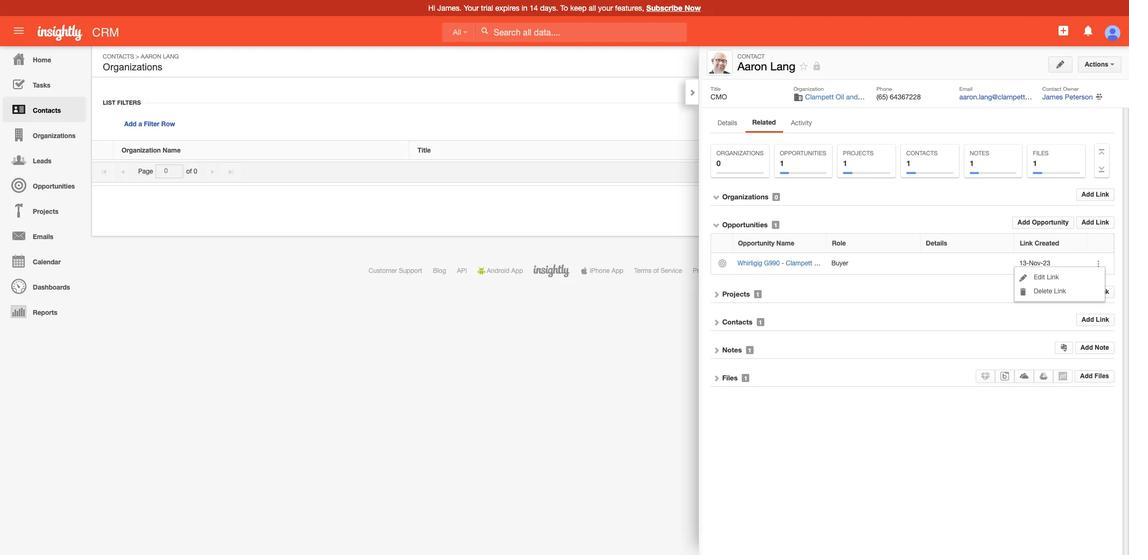 Task type: vqa. For each thing, say whether or not it's contained in the screenshot.
w associated with Whirlybird G550 - Parker and Company - Lisa Parker
no



Task type: locate. For each thing, give the bounding box(es) containing it.
data processing addendum link
[[744, 267, 825, 275]]

opportunities up opportunity name at the right top of the page
[[723, 221, 768, 229]]

1 vertical spatial chevron right image
[[713, 347, 721, 355]]

0 for of 0
[[194, 168, 197, 175]]

organization down follow image at right top
[[794, 86, 824, 92]]

13-nov-23
[[1020, 260, 1051, 267]]

1 vertical spatial projects
[[33, 208, 58, 216]]

link for the add link button underneath display in the right top of the page
[[1097, 191, 1110, 199]]

0 vertical spatial gas,
[[860, 93, 875, 101]]

opportunities inside 'link'
[[33, 182, 75, 191]]

add up 13-
[[1018, 219, 1031, 227]]

chevron right image left the files link
[[713, 375, 721, 383]]

add for the add link button over contact owner
[[1046, 58, 1059, 66]]

2 vertical spatial contacts link
[[723, 318, 753, 327]]

add link right add opportunity
[[1082, 219, 1110, 227]]

contact
[[738, 53, 765, 60], [1043, 86, 1062, 92]]

contact up james
[[1043, 86, 1062, 92]]

home
[[33, 56, 51, 64]]

0 vertical spatial created
[[1025, 146, 1050, 154]]

of right the page
[[186, 168, 192, 175]]

subscribe
[[647, 3, 683, 12]]

your
[[464, 4, 479, 12]]

1 vertical spatial gas,
[[837, 260, 850, 267]]

organizations
[[103, 62, 163, 73], [33, 132, 76, 140], [717, 150, 764, 157], [723, 193, 769, 201]]

0 horizontal spatial title
[[418, 146, 431, 154]]

name up "g990"
[[777, 240, 795, 248]]

0 up opportunity name at the right top of the page
[[775, 194, 779, 201]]

add right link files from pandadoc to this 'image'
[[1081, 373, 1093, 380]]

1 horizontal spatial of
[[654, 267, 659, 275]]

1 horizontal spatial gas,
[[860, 93, 875, 101]]

link created up nov-
[[1020, 240, 1060, 248]]

organizations link down organizations 0
[[723, 193, 769, 201]]

1 horizontal spatial organization
[[794, 86, 824, 92]]

projects link down policy
[[723, 290, 750, 299]]

add for the add link button on the right of add opportunity link
[[1082, 219, 1095, 227]]

aaron.lang@clampett.com
[[960, 93, 1041, 101]]

add up contact owner
[[1046, 58, 1059, 66]]

your
[[599, 4, 613, 12]]

add down edit
[[1033, 288, 1046, 296]]

all
[[589, 4, 596, 12]]

2 horizontal spatial aaron
[[888, 260, 905, 267]]

0 horizontal spatial gas,
[[837, 260, 850, 267]]

1 vertical spatial oil
[[815, 260, 822, 267]]

add link up add note
[[1082, 316, 1110, 324]]

change record owner image
[[1096, 93, 1103, 102]]

files down notes link
[[723, 374, 738, 383]]

1 vertical spatial contacts link
[[3, 97, 86, 122]]

contact image
[[709, 52, 731, 74]]

chevron down image up privacy policy
[[713, 222, 721, 229]]

1 vertical spatial singapore
[[852, 260, 881, 267]]

1 horizontal spatial opportunities
[[723, 221, 768, 229]]

contacts link up notes link
[[723, 318, 753, 327]]

add a filter row
[[124, 120, 175, 128]]

0 horizontal spatial projects link
[[3, 198, 86, 223]]

add link button right add opportunity link
[[1077, 217, 1115, 229]]

contacts link left >
[[103, 53, 134, 60]]

contacts > aaron lang organizations
[[103, 53, 179, 73]]

1 vertical spatial created
[[1035, 240, 1060, 248]]

add link up contact owner
[[1046, 58, 1074, 66]]

api link
[[457, 267, 467, 275]]

projects 1
[[844, 150, 874, 168]]

phone
[[877, 86, 892, 92]]

0 vertical spatial title
[[711, 86, 721, 92]]

- up data processing addendum link
[[782, 260, 785, 267]]

0 horizontal spatial opportunities link
[[3, 173, 86, 198]]

1 vertical spatial organizations link
[[723, 193, 769, 201]]

singapore right the buyer
[[852, 260, 881, 267]]

0 horizontal spatial app
[[512, 267, 523, 275]]

add right project on the right bottom
[[1082, 288, 1095, 296]]

0 inside organizations 0
[[717, 159, 721, 168]]

of 0
[[186, 168, 197, 175]]

0 vertical spatial notes
[[970, 150, 990, 157]]

2 vertical spatial opportunities
[[723, 221, 768, 229]]

oil
[[836, 93, 845, 101], [815, 260, 822, 267]]

1 right organizations 0
[[780, 159, 784, 168]]

details
[[718, 119, 738, 127], [714, 146, 735, 154], [926, 240, 948, 248]]

add project link
[[1028, 286, 1075, 299]]

1 horizontal spatial title
[[711, 86, 721, 92]]

organizations up leads link
[[33, 132, 76, 140]]

0 right the page
[[194, 168, 197, 175]]

app for iphone app
[[612, 267, 624, 275]]

link for the add link button on the right of add opportunity link
[[1097, 219, 1110, 227]]

contacts link
[[103, 53, 134, 60], [3, 97, 86, 122], [723, 318, 753, 327]]

name for opportunity name
[[777, 240, 795, 248]]

1 vertical spatial opportunities link
[[723, 221, 768, 229]]

now
[[685, 3, 701, 12]]

email aaron.lang@clampett.com
[[960, 86, 1041, 101]]

1 left items
[[1034, 159, 1038, 168]]

contact for contact
[[738, 53, 765, 60]]

link for delete link link
[[1055, 288, 1067, 295]]

0 horizontal spatial contacts link
[[3, 97, 86, 122]]

1 horizontal spatial projects
[[723, 290, 750, 299]]

1 vertical spatial link created
[[1020, 240, 1060, 248]]

1 right contacts 1
[[970, 159, 974, 168]]

1 horizontal spatial app
[[612, 267, 624, 275]]

1 horizontal spatial opportunity
[[1033, 219, 1069, 227]]

files up no
[[1034, 150, 1049, 157]]

phone (65) 64367228
[[877, 86, 921, 101]]

opportunities down the leads
[[33, 182, 75, 191]]

chevron right image down privacy policy
[[713, 319, 721, 327]]

of right terms
[[654, 267, 659, 275]]

row
[[92, 141, 1102, 160], [712, 234, 1115, 254], [712, 254, 1115, 275]]

0 vertical spatial organization
[[794, 86, 824, 92]]

1 vertical spatial chevron right image
[[713, 319, 721, 327]]

1 horizontal spatial name
[[777, 240, 795, 248]]

0 for organizations 0
[[717, 159, 721, 168]]

notes for notes 1
[[970, 150, 990, 157]]

app
[[512, 267, 523, 275], [612, 267, 624, 275]]

0 vertical spatial name
[[163, 146, 181, 154]]

opportunities down activity link
[[780, 150, 827, 157]]

home link
[[3, 46, 86, 72]]

0 horizontal spatial opportunities
[[33, 182, 75, 191]]

projects link
[[3, 198, 86, 223], [723, 290, 750, 299]]

0 horizontal spatial notes
[[723, 346, 742, 355]]

0 vertical spatial chevron right image
[[713, 291, 721, 299]]

aaron inside contacts > aaron lang organizations
[[141, 53, 161, 60]]

cmo
[[711, 93, 727, 101]]

contacts link down the tasks
[[3, 97, 86, 122]]

edit link
[[1034, 274, 1059, 281]]

chevron right image for notes
[[713, 347, 721, 355]]

and up addendum
[[824, 260, 835, 267]]

1 app from the left
[[512, 267, 523, 275]]

activity
[[791, 119, 812, 127]]

0 vertical spatial oil
[[836, 93, 845, 101]]

1 vertical spatial clampett
[[786, 260, 813, 267]]

chevron down image for organizations
[[713, 194, 721, 201]]

chevron right image
[[713, 291, 721, 299], [713, 347, 721, 355], [713, 375, 721, 383]]

files down note
[[1095, 373, 1110, 380]]

1 inside opportunities 1
[[780, 159, 784, 168]]

dashboards
[[33, 284, 70, 292]]

projects
[[844, 150, 874, 157], [33, 208, 58, 216], [723, 290, 750, 299]]

title for title
[[418, 146, 431, 154]]

0 horizontal spatial and
[[824, 260, 835, 267]]

chevron right image
[[689, 89, 696, 96], [713, 319, 721, 327]]

terms of service
[[635, 267, 682, 275]]

1 vertical spatial projects link
[[723, 290, 750, 299]]

1 horizontal spatial -
[[883, 260, 886, 267]]

1 vertical spatial opportunities
[[33, 182, 75, 191]]

0 horizontal spatial contact
[[738, 53, 765, 60]]

lang
[[163, 53, 179, 60], [771, 60, 796, 73], [906, 260, 921, 267]]

organizations link up the leads
[[3, 122, 86, 147]]

link for edit link link
[[1047, 274, 1059, 281]]

and
[[847, 93, 858, 101], [824, 260, 835, 267]]

1 vertical spatial and
[[824, 260, 835, 267]]

opportunity up the whirligig
[[738, 240, 775, 248]]

1 horizontal spatial notes
[[970, 150, 990, 157]]

2 vertical spatial details
[[926, 240, 948, 248]]

add link button up contact owner
[[1039, 54, 1081, 70]]

nov-
[[1030, 260, 1044, 267]]

files
[[1034, 150, 1049, 157], [1095, 373, 1110, 380], [723, 374, 738, 383]]

chevron down image down organizations 0
[[713, 194, 721, 201]]

2 horizontal spatial opportunities
[[780, 150, 827, 157]]

lang inside contacts > aaron lang organizations
[[163, 53, 179, 60]]

contacts
[[103, 53, 134, 60], [33, 107, 61, 115], [907, 150, 938, 157], [723, 318, 753, 327]]

add link for the add link button on top of add note
[[1082, 316, 1110, 324]]

add for the add link button on top of add note
[[1082, 316, 1095, 324]]

chevron down image
[[713, 194, 721, 201], [713, 222, 721, 229]]

title
[[711, 86, 721, 92], [418, 146, 431, 154]]

1 vertical spatial notes
[[723, 346, 742, 355]]

gas, inside row
[[837, 260, 850, 267]]

1 horizontal spatial aaron
[[738, 60, 768, 73]]

edit
[[1034, 274, 1046, 281]]

0 vertical spatial opportunities link
[[3, 173, 86, 198]]

files for files 1
[[1034, 150, 1049, 157]]

expires
[[496, 4, 520, 12]]

app for android app
[[512, 267, 523, 275]]

add link for the add link button on the right of project on the right bottom
[[1082, 288, 1110, 296]]

navigation
[[0, 46, 86, 325]]

add note
[[1081, 344, 1110, 352]]

email
[[960, 86, 973, 92]]

add left note
[[1081, 344, 1094, 352]]

0 vertical spatial details
[[718, 119, 738, 127]]

delete link link
[[1015, 285, 1106, 299]]

opportunity name
[[738, 240, 795, 248]]

details for title
[[714, 146, 735, 154]]

tasks
[[33, 81, 50, 89]]

add for add opportunity link
[[1018, 219, 1031, 227]]

contact right contact icon
[[738, 53, 765, 60]]

link files from microsoft onedrive to this image
[[1021, 372, 1029, 381]]

add opportunity
[[1018, 219, 1069, 227]]

add link button down display in the right top of the page
[[1077, 189, 1115, 201]]

2 app from the left
[[612, 267, 624, 275]]

0 vertical spatial of
[[186, 168, 192, 175]]

whirligig g990 - clampett oil and gas, singapore - aaron lang
[[738, 260, 921, 267]]

add
[[1046, 58, 1059, 66], [124, 120, 137, 128], [1082, 191, 1095, 199], [1018, 219, 1031, 227], [1082, 219, 1095, 227], [1033, 288, 1046, 296], [1082, 288, 1095, 296], [1082, 316, 1095, 324], [1081, 344, 1094, 352], [1081, 373, 1093, 380]]

trial
[[481, 4, 493, 12]]

add opportunity link
[[1013, 217, 1075, 229]]

0 horizontal spatial chevron right image
[[689, 89, 696, 96]]

1 vertical spatial opportunity
[[738, 240, 775, 248]]

2 chevron down image from the top
[[713, 222, 721, 229]]

add inside add project link
[[1033, 288, 1046, 296]]

0 vertical spatial projects link
[[3, 198, 86, 223]]

0 horizontal spatial -
[[782, 260, 785, 267]]

calendar
[[33, 258, 61, 266]]

add right add opportunity
[[1082, 219, 1095, 227]]

add files
[[1081, 373, 1110, 380]]

link files from box to this image
[[1001, 372, 1010, 381]]

name down row
[[163, 146, 181, 154]]

list
[[103, 99, 116, 106]]

evernote image
[[1061, 344, 1068, 352]]

2 chevron right image from the top
[[713, 347, 721, 355]]

opportunities link down the leads
[[3, 173, 86, 198]]

1 vertical spatial chevron down image
[[713, 222, 721, 229]]

oil left the (65)
[[836, 93, 845, 101]]

add link button
[[1039, 54, 1081, 70], [1077, 189, 1115, 201], [1077, 217, 1115, 229], [1077, 286, 1115, 299], [1077, 314, 1115, 327]]

add up add note
[[1082, 316, 1095, 324]]

all
[[453, 28, 462, 37]]

add link
[[1046, 58, 1074, 66], [1082, 191, 1110, 199], [1082, 219, 1110, 227], [1082, 288, 1110, 296], [1082, 316, 1110, 324]]

clampett down "record permissions" icon
[[806, 93, 834, 101]]

add link for the add link button over contact owner
[[1046, 58, 1074, 66]]

2 horizontal spatial 0
[[775, 194, 779, 201]]

0 vertical spatial and
[[847, 93, 858, 101]]

2 vertical spatial chevron right image
[[713, 375, 721, 383]]

0 horizontal spatial name
[[163, 146, 181, 154]]

add down display in the right top of the page
[[1082, 191, 1095, 199]]

0 vertical spatial chevron down image
[[713, 194, 721, 201]]

emails
[[33, 233, 53, 241]]

cell
[[921, 254, 1015, 275]]

2 vertical spatial projects
[[723, 290, 750, 299]]

of
[[186, 168, 192, 175], [654, 267, 659, 275]]

1 vertical spatial details
[[714, 146, 735, 154]]

opportunities link
[[3, 173, 86, 198], [723, 221, 768, 229]]

white image
[[481, 27, 489, 34]]

add link down display in the right top of the page
[[1082, 191, 1110, 199]]

organization up the page
[[122, 146, 161, 154]]

add link right project on the right bottom
[[1082, 288, 1110, 296]]

1 horizontal spatial projects link
[[723, 290, 750, 299]]

0 horizontal spatial opportunity
[[738, 240, 775, 248]]

1 inside contacts 1
[[907, 159, 911, 168]]

support
[[399, 267, 422, 275]]

0 horizontal spatial 0
[[194, 168, 197, 175]]

1 vertical spatial name
[[777, 240, 795, 248]]

singapore down phone
[[877, 93, 909, 101]]

add for add files button
[[1081, 373, 1093, 380]]

add inside add files button
[[1081, 373, 1093, 380]]

Search all data.... text field
[[475, 23, 687, 42]]

14
[[530, 4, 538, 12]]

add link for the add link button underneath display in the right top of the page
[[1082, 191, 1110, 199]]

add inside add opportunity link
[[1018, 219, 1031, 227]]

processing
[[760, 267, 792, 275]]

link for the add link button on top of add note
[[1097, 316, 1110, 324]]

android app link
[[478, 267, 523, 275]]

created for title
[[1025, 146, 1050, 154]]

1 horizontal spatial contacts link
[[103, 53, 134, 60]]

1 chevron down image from the top
[[713, 194, 721, 201]]

0 down 'details' link
[[717, 159, 721, 168]]

1 vertical spatial organization
[[122, 146, 161, 154]]

add link button right project on the right bottom
[[1077, 286, 1115, 299]]

0 horizontal spatial organizations link
[[3, 122, 86, 147]]

1 down data
[[757, 291, 760, 298]]

buyer cell
[[827, 254, 921, 275]]

0 vertical spatial clampett
[[806, 93, 834, 101]]

aaron.lang@clampett.com link
[[960, 93, 1041, 101]]

days.
[[540, 4, 559, 12]]

add inside add note 'link'
[[1081, 344, 1094, 352]]

link created up no
[[1010, 146, 1050, 154]]

projects link up emails
[[3, 198, 86, 223]]

1 right opportunities 1
[[844, 159, 848, 168]]

0 horizontal spatial aaron
[[141, 53, 161, 60]]

peterson
[[1066, 93, 1094, 101]]

customer
[[369, 267, 397, 275]]

0 horizontal spatial oil
[[815, 260, 822, 267]]

0 vertical spatial contact
[[738, 53, 765, 60]]

opportunity
[[1033, 219, 1069, 227], [738, 240, 775, 248]]

0 vertical spatial projects
[[844, 150, 874, 157]]

clampett up addendum
[[786, 260, 813, 267]]

james peterson
[[1043, 93, 1094, 101]]

app right android
[[512, 267, 523, 275]]

0 horizontal spatial lang
[[163, 53, 179, 60]]

link files from google drive to this image
[[1040, 372, 1049, 381]]

gas, left the (65)
[[860, 93, 875, 101]]

contacts inside contacts > aaron lang organizations
[[103, 53, 134, 60]]

and left the (65)
[[847, 93, 858, 101]]

1 vertical spatial contact
[[1043, 86, 1062, 92]]

keep
[[571, 4, 587, 12]]

2 horizontal spatial files
[[1095, 373, 1110, 380]]

app right 'iphone'
[[612, 267, 624, 275]]

3 chevron right image from the top
[[713, 375, 721, 383]]

column header
[[92, 141, 114, 160]]

title inside 'title cmo'
[[711, 86, 721, 92]]

1 right projects 1
[[907, 159, 911, 168]]

0
[[717, 159, 721, 168], [194, 168, 197, 175], [775, 194, 779, 201]]

1 vertical spatial of
[[654, 267, 659, 275]]

1 inside projects 1
[[844, 159, 848, 168]]

1 horizontal spatial files
[[1034, 150, 1049, 157]]

chevron right image left notes link
[[713, 347, 721, 355]]

link for the add link button on the right of project on the right bottom
[[1097, 288, 1110, 296]]

1 chevron right image from the top
[[713, 291, 721, 299]]

oil up addendum
[[815, 260, 822, 267]]

add left a
[[124, 120, 137, 128]]

organizations down >
[[103, 62, 163, 73]]

created up no
[[1025, 146, 1050, 154]]

1 - from the left
[[782, 260, 785, 267]]

1 right notes link
[[749, 347, 752, 354]]

0 horizontal spatial organization
[[122, 146, 161, 154]]

chevron right image down privacy policy
[[713, 291, 721, 299]]

- right the buyer
[[883, 260, 886, 267]]

chevron right image left 'title cmo'
[[689, 89, 696, 96]]

1 horizontal spatial chevron right image
[[713, 319, 721, 327]]

opportunities link up opportunity name at the right top of the page
[[723, 221, 768, 229]]

gas, down the role
[[837, 260, 850, 267]]

0 vertical spatial link created
[[1010, 146, 1050, 154]]

1 horizontal spatial contact
[[1043, 86, 1062, 92]]

link created for role
[[1020, 240, 1060, 248]]

opportunity up 23 at the top right of the page
[[1033, 219, 1069, 227]]

link files from dropbox to this image
[[982, 372, 991, 381]]

1 vertical spatial title
[[418, 146, 431, 154]]

add for add a filter row link at left top
[[124, 120, 137, 128]]

created up 23 at the top right of the page
[[1035, 240, 1060, 248]]



Task type: describe. For each thing, give the bounding box(es) containing it.
crm
[[92, 26, 119, 39]]

blog
[[433, 267, 446, 275]]

0 vertical spatial organizations link
[[3, 122, 86, 147]]

no
[[1037, 168, 1045, 175]]

0 vertical spatial opportunity
[[1033, 219, 1069, 227]]

reports
[[33, 309, 57, 317]]

policy
[[716, 267, 734, 275]]

contact for contact owner
[[1043, 86, 1062, 92]]

files inside button
[[1095, 373, 1110, 380]]

james peterson link
[[1043, 93, 1094, 101]]

add for the add link button on the right of project on the right bottom
[[1082, 288, 1095, 296]]

follow image
[[799, 61, 809, 72]]

page
[[138, 168, 153, 175]]

organization for organization
[[794, 86, 824, 92]]

2 horizontal spatial lang
[[906, 260, 921, 267]]

edit link link
[[1015, 271, 1106, 285]]

dashboards link
[[3, 274, 86, 299]]

to
[[561, 4, 568, 12]]

calendar link
[[3, 249, 86, 274]]

actions button
[[1078, 57, 1122, 73]]

files for files
[[723, 374, 738, 383]]

buyer
[[832, 260, 849, 267]]

created for role
[[1035, 240, 1060, 248]]

related link
[[746, 116, 783, 131]]

row containing whirligig g990 - clampett oil and gas, singapore - aaron lang
[[712, 254, 1115, 275]]

details link
[[711, 116, 745, 132]]

role
[[832, 240, 846, 248]]

1 right the files link
[[744, 375, 748, 382]]

2 horizontal spatial contacts link
[[723, 318, 753, 327]]

organizations down 'details' link
[[717, 150, 764, 157]]

add link for the add link button on the right of add opportunity link
[[1082, 219, 1110, 227]]

organization name
[[122, 146, 181, 154]]

android
[[487, 267, 510, 275]]

subscribe now link
[[647, 3, 701, 12]]

1 inside notes 1
[[970, 159, 974, 168]]

display
[[1072, 168, 1093, 175]]

2 horizontal spatial projects
[[844, 150, 874, 157]]

1 down processing
[[759, 319, 763, 326]]

navigation containing home
[[0, 46, 86, 325]]

data processing addendum
[[744, 267, 825, 275]]

reports link
[[3, 299, 86, 325]]

activity link
[[784, 116, 819, 132]]

singapore inside row
[[852, 260, 881, 267]]

addendum
[[794, 267, 825, 275]]

add for add note 'link'
[[1081, 344, 1094, 352]]

leads
[[33, 157, 52, 165]]

row containing organization name
[[92, 141, 1102, 160]]

items
[[1047, 168, 1063, 175]]

no items to display
[[1037, 168, 1093, 175]]

customer support link
[[369, 267, 422, 275]]

1 horizontal spatial oil
[[836, 93, 845, 101]]

features,
[[615, 4, 645, 12]]

opportunities 1
[[780, 150, 827, 168]]

iphone app link
[[581, 267, 624, 275]]

note
[[1095, 344, 1110, 352]]

0 horizontal spatial of
[[186, 168, 192, 175]]

contacts 1
[[907, 150, 938, 168]]

filters
[[117, 99, 141, 106]]

organizations 0
[[717, 150, 764, 168]]

1 inside files 1
[[1034, 159, 1038, 168]]

notifications image
[[1082, 24, 1095, 37]]

aaron lang
[[738, 60, 796, 73]]

owner
[[1064, 86, 1079, 92]]

privacy policy
[[693, 267, 734, 275]]

organizations down organizations 0
[[723, 193, 769, 201]]

organizations inside contacts > aaron lang organizations
[[103, 62, 163, 73]]

tasks link
[[3, 72, 86, 97]]

data
[[744, 267, 758, 275]]

leads link
[[3, 147, 86, 173]]

link files from pandadoc to this image
[[1059, 372, 1068, 381]]

hi james. your trial expires in 14 days. to keep all your features, subscribe now
[[428, 3, 701, 12]]

all link
[[442, 23, 475, 42]]

0 horizontal spatial projects
[[33, 208, 58, 216]]

chevron right image for projects
[[713, 291, 721, 299]]

13-
[[1020, 260, 1030, 267]]

2 - from the left
[[883, 260, 886, 267]]

title for title cmo
[[711, 86, 721, 92]]

a
[[138, 120, 142, 128]]

add for the add link button underneath display in the right top of the page
[[1082, 191, 1095, 199]]

james
[[1043, 93, 1064, 101]]

add project
[[1033, 288, 1069, 296]]

0 vertical spatial singapore
[[877, 93, 909, 101]]

delete
[[1034, 288, 1053, 295]]

iphone app
[[590, 267, 624, 275]]

details for role
[[926, 240, 948, 248]]

android app
[[487, 267, 523, 275]]

related
[[753, 118, 776, 126]]

0 vertical spatial contacts link
[[103, 53, 134, 60]]

name for organization name
[[163, 146, 181, 154]]

files 1
[[1034, 150, 1049, 168]]

0 vertical spatial chevron right image
[[689, 89, 696, 96]]

1 up opportunity name at the right top of the page
[[774, 222, 778, 229]]

contact owner
[[1043, 86, 1079, 92]]

list filters
[[103, 99, 141, 106]]

add note link
[[1076, 342, 1115, 355]]

terms
[[635, 267, 652, 275]]

g990
[[765, 260, 780, 267]]

api
[[457, 267, 467, 275]]

organizations button
[[101, 60, 165, 75]]

james.
[[438, 4, 462, 12]]

in
[[522, 4, 528, 12]]

chevron right image for files
[[713, 375, 721, 383]]

add a filter row link
[[124, 120, 175, 128]]

notes for notes
[[723, 346, 742, 355]]

notes 1
[[970, 150, 990, 168]]

clampett oil and gas, singapore
[[806, 93, 909, 101]]

delete link
[[1034, 288, 1067, 295]]

0 vertical spatial opportunities
[[780, 150, 827, 157]]

emails link
[[3, 223, 86, 249]]

1 horizontal spatial and
[[847, 93, 858, 101]]

aaron inside row
[[888, 260, 905, 267]]

>
[[136, 53, 139, 60]]

link for the add link button over contact owner
[[1060, 58, 1074, 66]]

row containing opportunity name
[[712, 234, 1115, 254]]

privacy policy link
[[693, 267, 734, 275]]

oil inside row
[[815, 260, 822, 267]]

record permissions image
[[812, 60, 822, 73]]

chevron down image for opportunities
[[713, 222, 721, 229]]

13-nov-23 cell
[[1015, 254, 1088, 275]]

add files button
[[1075, 371, 1115, 383]]

1 horizontal spatial lang
[[771, 60, 796, 73]]

link created for title
[[1010, 146, 1050, 154]]

add for add project link
[[1033, 288, 1046, 296]]

add link button up add note
[[1077, 314, 1115, 327]]

organization for organization name
[[122, 146, 161, 154]]

customer support
[[369, 267, 422, 275]]

(65)
[[877, 93, 888, 101]]

64367228
[[890, 93, 921, 101]]



